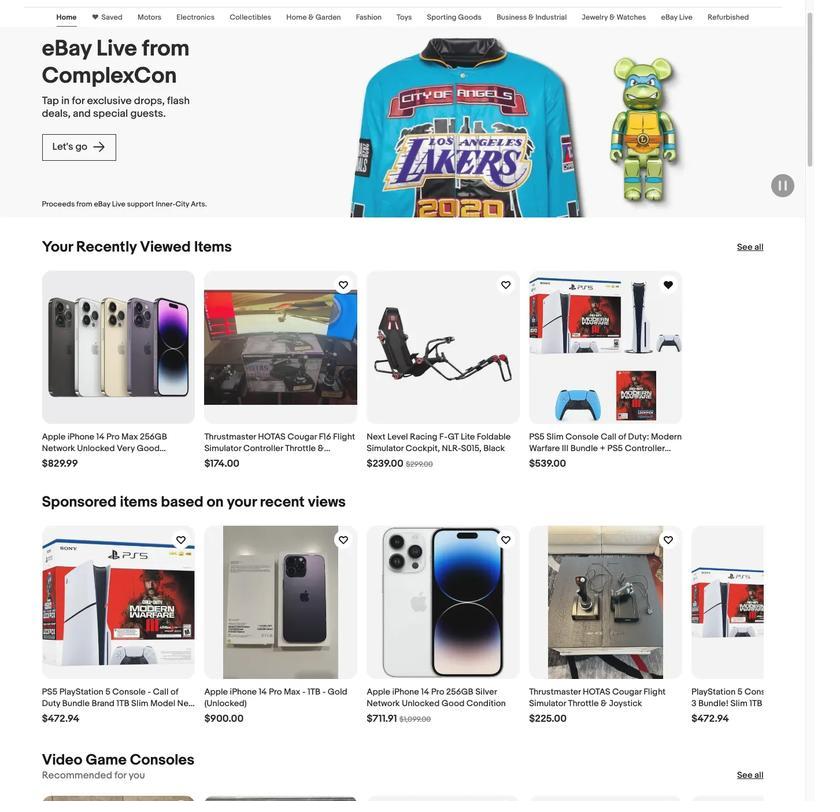 Task type: describe. For each thing, give the bounding box(es) containing it.
sporting
[[427, 13, 457, 22]]

model
[[150, 698, 175, 709]]

$239.00
[[367, 458, 404, 470]]

live for ebay live
[[680, 13, 693, 22]]

ps5 slim console call of duty: modern warfare iii bundle + ps5 controller blue
[[530, 432, 682, 466]]

viewed
[[140, 238, 191, 256]]

2 vertical spatial ebay
[[94, 199, 110, 209]]

w
[[813, 687, 815, 698]]

ebay live from complexcon main content
[[0, 0, 815, 801]]

f16
[[319, 432, 331, 443]]

2 see from the top
[[738, 770, 753, 781]]

2 vertical spatial live
[[112, 199, 125, 209]]

$711.91 text field
[[367, 713, 397, 725]]

$900.00
[[204, 713, 244, 725]]

sporting goods link
[[427, 13, 482, 22]]

ebay live from complexcon link
[[42, 35, 209, 90]]

pro for $711.91
[[432, 687, 445, 698]]

special
[[93, 107, 128, 120]]

0 horizontal spatial from
[[77, 199, 92, 209]]

next level racing f-gt lite foldable simulator cockpit, nlr-s015, black $239.00 $299.00
[[367, 432, 511, 470]]

recommended for you
[[42, 770, 145, 782]]

level
[[388, 432, 408, 443]]

fashion link
[[356, 13, 382, 22]]

iii
[[562, 443, 569, 454]]

$539.00 text field
[[530, 458, 567, 470]]

jewelry & watches link
[[582, 13, 647, 22]]

on
[[207, 493, 224, 511]]

condition inside apple iphone 14 pro 256gb silver network unlocked good condition $711.91 $1,099.00
[[467, 698, 506, 709]]

& for jewelry
[[610, 13, 615, 22]]

for inside ebay live from complexcon tap in for exclusive drops, flash deals, and special guests.
[[72, 95, 85, 107]]

3 - from the left
[[323, 687, 326, 698]]

and
[[73, 107, 91, 120]]

2 see all link from the top
[[738, 770, 764, 782]]

s015,
[[462, 443, 482, 454]]

1tb inside the ps5 playstation 5 console - call of duty bundle brand 1tb slim model new sealed
[[117, 698, 129, 709]]

saved link
[[98, 13, 123, 22]]

very
[[117, 443, 135, 454]]

thrustmaster hotas cougar flight simulator throttle & joystick $225.00
[[530, 687, 666, 725]]

see all for 1st see all link from the top of the ebay live from complexcon main content
[[738, 242, 764, 253]]

apple iphone 14 pro 256gb silver network unlocked good condition $711.91 $1,099.00
[[367, 687, 506, 725]]

arts.
[[191, 199, 207, 209]]

drops,
[[134, 95, 165, 107]]

modern inside the ps5 slim console call of duty: modern warfare iii bundle + ps5 controller blue
[[652, 432, 682, 443]]

video
[[42, 751, 82, 769]]

industrial
[[536, 13, 567, 22]]

electronics link
[[177, 13, 215, 22]]

all for second see all link
[[755, 770, 764, 781]]

iphone for $711.91
[[393, 687, 419, 698]]

of inside the ps5 slim console call of duty: modern warfare iii bundle + ps5 controller blue
[[619, 432, 627, 443]]

14 for $711.91
[[421, 687, 430, 698]]

good inside apple iphone 14 pro max 256gb network unlocked very good condition
[[137, 443, 160, 454]]

your
[[227, 493, 257, 511]]

consoles
[[130, 751, 195, 769]]

call inside the ps5 slim console call of duty: modern warfare iii bundle + ps5 controller blue
[[601, 432, 617, 443]]

throttle inside thrustmaster hotas cougar f16 flight simulator controller throttle & joystick
[[285, 443, 316, 454]]

recently
[[76, 238, 137, 256]]

let's go
[[52, 141, 90, 153]]

recommended
[[42, 770, 112, 782]]

network for condition
[[42, 443, 75, 454]]

toys
[[397, 13, 412, 22]]

sporting goods
[[427, 13, 482, 22]]

complexcon
[[42, 62, 177, 90]]

(unlocked)
[[204, 698, 247, 709]]

5 inside 'playstation 5 console modern w $472.94'
[[738, 687, 743, 698]]

based
[[161, 493, 204, 511]]

hotas for &
[[258, 432, 286, 443]]

home for home & garden
[[287, 13, 307, 22]]

thrustmaster for &
[[204, 432, 256, 443]]

proceeds from ebay live support inner-city arts.
[[42, 199, 207, 209]]

toys link
[[397, 13, 412, 22]]

$225.00
[[530, 713, 567, 725]]

apple for $900.00
[[204, 687, 228, 698]]

your
[[42, 238, 73, 256]]

1tb inside apple iphone 14 pro max - 1tb - gold (unlocked) $900.00
[[308, 687, 321, 698]]

256gb inside apple iphone 14 pro max 256gb network unlocked very good condition
[[140, 432, 167, 443]]

good inside apple iphone 14 pro 256gb silver network unlocked good condition $711.91 $1,099.00
[[442, 698, 465, 709]]

2 horizontal spatial ps5
[[608, 443, 623, 454]]

14 for $900.00
[[259, 687, 267, 698]]

items
[[194, 238, 232, 256]]

256gb inside apple iphone 14 pro 256gb silver network unlocked good condition $711.91 $1,099.00
[[447, 687, 474, 698]]

$900.00 text field
[[204, 713, 244, 725]]

support
[[127, 199, 154, 209]]

watches
[[617, 13, 647, 22]]

foldable
[[477, 432, 511, 443]]

video game consoles link
[[42, 751, 195, 769]]

iphone for $900.00
[[230, 687, 257, 698]]

playstation inside the ps5 playstation 5 console - call of duty bundle brand 1tb slim model new sealed
[[59, 687, 103, 698]]

refurbished link
[[708, 13, 750, 22]]

$829.99
[[42, 458, 78, 470]]

& inside thrustmaster hotas cougar f16 flight simulator controller throttle & joystick
[[318, 443, 324, 454]]

14 for condition
[[96, 432, 105, 443]]

apple iphone 14 pro max - 1tb - gold (unlocked) $900.00
[[204, 687, 348, 725]]

business
[[497, 13, 527, 22]]

modern inside 'playstation 5 console modern w $472.94'
[[780, 687, 811, 698]]

2 - from the left
[[303, 687, 306, 698]]

ps5 playstation 5 console - call of duty bundle brand 1tb slim model new sealed
[[42, 687, 195, 721]]

ebay live
[[662, 13, 693, 22]]

gold
[[328, 687, 348, 698]]

warfare
[[530, 443, 560, 454]]

home & garden
[[287, 13, 341, 22]]

let's
[[52, 141, 73, 153]]

you
[[129, 770, 145, 782]]

apple iphone 14 pro max 256gb network unlocked very good condition
[[42, 432, 167, 466]]

duty
[[42, 698, 60, 709]]

jewelry & watches
[[582, 13, 647, 22]]

next
[[367, 432, 386, 443]]

brand
[[92, 698, 115, 709]]

nlr-
[[442, 443, 462, 454]]

$1,099.00
[[400, 715, 431, 724]]

proceeds
[[42, 199, 75, 209]]

garden
[[316, 13, 341, 22]]

$472.94 text field
[[692, 713, 730, 725]]

racing
[[410, 432, 438, 443]]

electronics
[[177, 13, 215, 22]]

simulator inside thrustmaster hotas cougar flight simulator throttle & joystick $225.00
[[530, 698, 567, 709]]

flight inside thrustmaster hotas cougar flight simulator throttle & joystick $225.00
[[644, 687, 666, 698]]



Task type: locate. For each thing, give the bounding box(es) containing it.
1 vertical spatial good
[[442, 698, 465, 709]]

duty:
[[629, 432, 650, 443]]

pro inside apple iphone 14 pro max - 1tb - gold (unlocked) $900.00
[[269, 687, 282, 698]]

playstation inside 'playstation 5 console modern w $472.94'
[[692, 687, 736, 698]]

of inside the ps5 playstation 5 console - call of duty bundle brand 1tb slim model new sealed
[[171, 687, 178, 698]]

network
[[42, 443, 75, 454], [367, 698, 400, 709]]

0 vertical spatial see all
[[738, 242, 764, 253]]

apple for $711.91
[[367, 687, 391, 698]]

cougar inside thrustmaster hotas cougar f16 flight simulator controller throttle & joystick
[[288, 432, 317, 443]]

1 horizontal spatial pro
[[269, 687, 282, 698]]

1 horizontal spatial simulator
[[367, 443, 404, 454]]

0 horizontal spatial slim
[[131, 698, 148, 709]]

motors
[[138, 13, 162, 22]]

console inside the ps5 slim console call of duty: modern warfare iii bundle + ps5 controller blue
[[566, 432, 599, 443]]

0 horizontal spatial pro
[[106, 432, 120, 443]]

1 vertical spatial max
[[284, 687, 301, 698]]

cockpit,
[[406, 443, 440, 454]]

$829.99 text field
[[42, 458, 78, 470]]

0 vertical spatial max
[[122, 432, 138, 443]]

ebay right watches
[[662, 13, 678, 22]]

for right in
[[72, 95, 85, 107]]

ps5 up "warfare"
[[530, 432, 545, 443]]

0 horizontal spatial flight
[[333, 432, 355, 443]]

1 vertical spatial joystick
[[609, 698, 643, 709]]

simulator inside thrustmaster hotas cougar f16 flight simulator controller throttle & joystick
[[204, 443, 241, 454]]

1 horizontal spatial iphone
[[230, 687, 257, 698]]

saved
[[102, 13, 123, 22]]

max
[[122, 432, 138, 443], [284, 687, 301, 698]]

unlocked for $711.91
[[402, 698, 440, 709]]

slim up iii
[[547, 432, 564, 443]]

1 horizontal spatial playstation
[[692, 687, 736, 698]]

14
[[96, 432, 105, 443], [259, 687, 267, 698], [421, 687, 430, 698]]

home left garden
[[287, 13, 307, 22]]

$711.91
[[367, 713, 397, 725]]

go
[[75, 141, 87, 153]]

1 see from the top
[[738, 242, 753, 253]]

from down motors link
[[142, 35, 190, 62]]

unlocked up previous price $1,099.00 text field
[[402, 698, 440, 709]]

& for business
[[529, 13, 534, 22]]

iphone up (unlocked)
[[230, 687, 257, 698]]

modern right "duty:" on the bottom of page
[[652, 432, 682, 443]]

$472.94 text field
[[42, 713, 79, 725]]

of up "new"
[[171, 687, 178, 698]]

collectibles
[[230, 13, 272, 22]]

console up iii
[[566, 432, 599, 443]]

1 vertical spatial from
[[77, 199, 92, 209]]

1 playstation from the left
[[59, 687, 103, 698]]

previous price $1,099.00 text field
[[400, 715, 431, 724]]

1 horizontal spatial max
[[284, 687, 301, 698]]

0 horizontal spatial of
[[171, 687, 178, 698]]

& for home
[[309, 13, 314, 22]]

live left refurbished
[[680, 13, 693, 22]]

1 horizontal spatial 5
[[738, 687, 743, 698]]

pro for condition
[[106, 432, 120, 443]]

apple inside apple iphone 14 pro max - 1tb - gold (unlocked) $900.00
[[204, 687, 228, 698]]

items
[[120, 493, 158, 511]]

thrustmaster
[[204, 432, 256, 443], [530, 687, 581, 698]]

business & industrial link
[[497, 13, 567, 22]]

console for duty:
[[566, 432, 599, 443]]

ebay
[[662, 13, 678, 22], [42, 35, 92, 62], [94, 199, 110, 209]]

pro for $900.00
[[269, 687, 282, 698]]

2 horizontal spatial pro
[[432, 687, 445, 698]]

business & industrial
[[497, 13, 567, 22]]

your recently viewed items link
[[42, 238, 232, 256]]

1tb
[[308, 687, 321, 698], [117, 698, 129, 709]]

see all for second see all link
[[738, 770, 764, 781]]

live for ebay live from complexcon tap in for exclusive drops, flash deals, and special guests.
[[97, 35, 137, 62]]

bundle
[[571, 443, 598, 454], [62, 698, 90, 709]]

apple up $829.99
[[42, 432, 66, 443]]

joystick inside thrustmaster hotas cougar flight simulator throttle & joystick $225.00
[[609, 698, 643, 709]]

previous price $299.00 text field
[[406, 460, 433, 469]]

0 vertical spatial joystick
[[204, 455, 238, 466]]

0 vertical spatial of
[[619, 432, 627, 443]]

simulator down next
[[367, 443, 404, 454]]

call up +
[[601, 432, 617, 443]]

apple up (unlocked)
[[204, 687, 228, 698]]

city
[[176, 199, 189, 209]]

unlocked for condition
[[77, 443, 115, 454]]

2 5 from the left
[[738, 687, 743, 698]]

0 vertical spatial bundle
[[571, 443, 598, 454]]

simulator up $225.00
[[530, 698, 567, 709]]

0 vertical spatial call
[[601, 432, 617, 443]]

1 vertical spatial hotas
[[583, 687, 611, 698]]

0 horizontal spatial ps5
[[42, 687, 57, 698]]

0 horizontal spatial 5
[[105, 687, 110, 698]]

0 vertical spatial flight
[[333, 432, 355, 443]]

0 horizontal spatial apple
[[42, 432, 66, 443]]

unlocked inside apple iphone 14 pro 256gb silver network unlocked good condition $711.91 $1,099.00
[[402, 698, 440, 709]]

ps5 for $472.94
[[42, 687, 57, 698]]

black
[[484, 443, 505, 454]]

0 horizontal spatial simulator
[[204, 443, 241, 454]]

console inside the ps5 playstation 5 console - call of duty bundle brand 1tb slim model new sealed
[[112, 687, 146, 698]]

max for $900.00
[[284, 687, 301, 698]]

cougar for $225.00
[[613, 687, 642, 698]]

console
[[566, 432, 599, 443], [112, 687, 146, 698], [745, 687, 778, 698]]

bundle left +
[[571, 443, 598, 454]]

bundle up $472.94 text box
[[62, 698, 90, 709]]

flight
[[333, 432, 355, 443], [644, 687, 666, 698]]

1 - from the left
[[148, 687, 151, 698]]

video game consoles
[[42, 751, 195, 769]]

0 vertical spatial all
[[755, 242, 764, 253]]

2 home from the left
[[287, 13, 307, 22]]

1 horizontal spatial for
[[115, 770, 127, 782]]

simulator up '$174.00'
[[204, 443, 241, 454]]

ebay for ebay live
[[662, 13, 678, 22]]

0 horizontal spatial unlocked
[[77, 443, 115, 454]]

0 horizontal spatial modern
[[652, 432, 682, 443]]

0 horizontal spatial console
[[112, 687, 146, 698]]

lite
[[461, 432, 475, 443]]

ps5 inside the ps5 playstation 5 console - call of duty bundle brand 1tb slim model new sealed
[[42, 687, 57, 698]]

1 vertical spatial see all link
[[738, 770, 764, 782]]

0 vertical spatial slim
[[547, 432, 564, 443]]

sponsored items based on your recent views
[[42, 493, 346, 511]]

1 horizontal spatial -
[[303, 687, 306, 698]]

for down video game consoles link
[[115, 770, 127, 782]]

$239.00 text field
[[367, 458, 404, 470]]

pro
[[106, 432, 120, 443], [269, 687, 282, 698], [432, 687, 445, 698]]

home left the saved link
[[56, 13, 77, 22]]

max for condition
[[122, 432, 138, 443]]

1 horizontal spatial flight
[[644, 687, 666, 698]]

good
[[137, 443, 160, 454], [442, 698, 465, 709]]

deals,
[[42, 107, 71, 120]]

0 horizontal spatial home
[[56, 13, 77, 22]]

simulator inside next level racing f-gt lite foldable simulator cockpit, nlr-s015, black $239.00 $299.00
[[367, 443, 404, 454]]

collectibles link
[[230, 13, 272, 22]]

views
[[308, 493, 346, 511]]

thrustmaster up '$174.00'
[[204, 432, 256, 443]]

iphone up $829.99
[[68, 432, 94, 443]]

0 vertical spatial throttle
[[285, 443, 316, 454]]

0 vertical spatial thrustmaster
[[204, 432, 256, 443]]

$174.00 text field
[[204, 458, 240, 470]]

playstation
[[59, 687, 103, 698], [692, 687, 736, 698]]

0 horizontal spatial 14
[[96, 432, 105, 443]]

1 vertical spatial ebay
[[42, 35, 92, 62]]

5 inside the ps5 playstation 5 console - call of duty bundle brand 1tb slim model new sealed
[[105, 687, 110, 698]]

controller inside thrustmaster hotas cougar f16 flight simulator controller throttle & joystick
[[243, 443, 283, 454]]

network for $711.91
[[367, 698, 400, 709]]

ebay live from complexcon tap in for exclusive drops, flash deals, and special guests.
[[42, 35, 190, 120]]

0 horizontal spatial throttle
[[285, 443, 316, 454]]

iphone inside apple iphone 14 pro max 256gb network unlocked very good condition
[[68, 432, 94, 443]]

& inside thrustmaster hotas cougar flight simulator throttle & joystick $225.00
[[601, 698, 608, 709]]

$174.00
[[204, 458, 240, 470]]

2 horizontal spatial apple
[[367, 687, 391, 698]]

thrustmaster for $225.00
[[530, 687, 581, 698]]

throttle
[[285, 443, 316, 454], [568, 698, 599, 709]]

1 vertical spatial slim
[[131, 698, 148, 709]]

$472.94 inside 'playstation 5 console modern w $472.94'
[[692, 713, 730, 725]]

0 vertical spatial condition
[[42, 455, 81, 466]]

-
[[148, 687, 151, 698], [303, 687, 306, 698], [323, 687, 326, 698]]

recommended for you element
[[42, 770, 145, 782]]

hotas inside thrustmaster hotas cougar flight simulator throttle & joystick $225.00
[[583, 687, 611, 698]]

modern
[[652, 432, 682, 443], [780, 687, 811, 698]]

recent
[[260, 493, 305, 511]]

1 horizontal spatial slim
[[547, 432, 564, 443]]

0 horizontal spatial cougar
[[288, 432, 317, 443]]

condition down the silver
[[467, 698, 506, 709]]

controller inside the ps5 slim console call of duty: modern warfare iii bundle + ps5 controller blue
[[625, 443, 665, 454]]

iphone inside apple iphone 14 pro max - 1tb - gold (unlocked) $900.00
[[230, 687, 257, 698]]

refurbished
[[708, 13, 750, 22]]

console for $472.94
[[745, 687, 778, 698]]

0 vertical spatial live
[[680, 13, 693, 22]]

apple inside apple iphone 14 pro max 256gb network unlocked very good condition
[[42, 432, 66, 443]]

all
[[755, 242, 764, 253], [755, 770, 764, 781]]

playstation 5 console modern w $472.94
[[692, 687, 815, 725]]

your recently viewed items
[[42, 238, 232, 256]]

1 horizontal spatial cougar
[[613, 687, 642, 698]]

of left "duty:" on the bottom of page
[[619, 432, 627, 443]]

1 horizontal spatial ps5
[[530, 432, 545, 443]]

thrustmaster hotas cougar f16 flight simulator controller throttle & joystick
[[204, 432, 355, 466]]

pro inside apple iphone 14 pro 256gb silver network unlocked good condition $711.91 $1,099.00
[[432, 687, 445, 698]]

from
[[142, 35, 190, 62], [77, 199, 92, 209]]

1 vertical spatial bundle
[[62, 698, 90, 709]]

apple
[[42, 432, 66, 443], [204, 687, 228, 698], [367, 687, 391, 698]]

1 horizontal spatial controller
[[625, 443, 665, 454]]

tap
[[42, 95, 59, 107]]

2 controller from the left
[[625, 443, 665, 454]]

2 see all from the top
[[738, 770, 764, 781]]

live down saved
[[97, 35, 137, 62]]

ebay for ebay live from complexcon tap in for exclusive drops, flash deals, and special guests.
[[42, 35, 92, 62]]

2 horizontal spatial iphone
[[393, 687, 419, 698]]

slim
[[547, 432, 564, 443], [131, 698, 148, 709]]

slim left model
[[131, 698, 148, 709]]

1 vertical spatial flight
[[644, 687, 666, 698]]

home for home
[[56, 13, 77, 22]]

iphone up $1,099.00
[[393, 687, 419, 698]]

0 vertical spatial good
[[137, 443, 160, 454]]

unlocked inside apple iphone 14 pro max 256gb network unlocked very good condition
[[77, 443, 115, 454]]

5
[[105, 687, 110, 698], [738, 687, 743, 698]]

0 vertical spatial 1tb
[[308, 687, 321, 698]]

ps5 up "duty"
[[42, 687, 57, 698]]

controller up recent
[[243, 443, 283, 454]]

blue
[[530, 455, 547, 466]]

1 vertical spatial of
[[171, 687, 178, 698]]

unlocked left very
[[77, 443, 115, 454]]

2 horizontal spatial simulator
[[530, 698, 567, 709]]

silver
[[476, 687, 497, 698]]

pro inside apple iphone 14 pro max 256gb network unlocked very good condition
[[106, 432, 120, 443]]

cougar inside thrustmaster hotas cougar flight simulator throttle & joystick $225.00
[[613, 687, 642, 698]]

f-
[[440, 432, 448, 443]]

gt
[[448, 432, 459, 443]]

1 horizontal spatial ebay
[[94, 199, 110, 209]]

call
[[601, 432, 617, 443], [153, 687, 169, 698]]

0 vertical spatial see
[[738, 242, 753, 253]]

iphone inside apple iphone 14 pro 256gb silver network unlocked good condition $711.91 $1,099.00
[[393, 687, 419, 698]]

1tb left gold
[[308, 687, 321, 698]]

thrustmaster inside thrustmaster hotas cougar flight simulator throttle & joystick $225.00
[[530, 687, 581, 698]]

0 horizontal spatial network
[[42, 443, 75, 454]]

iphone for condition
[[68, 432, 94, 443]]

fashion
[[356, 13, 382, 22]]

max left gold
[[284, 687, 301, 698]]

1 horizontal spatial joystick
[[609, 698, 643, 709]]

0 vertical spatial hotas
[[258, 432, 286, 443]]

1 horizontal spatial throttle
[[568, 698, 599, 709]]

ebay up in
[[42, 35, 92, 62]]

console inside 'playstation 5 console modern w $472.94'
[[745, 687, 778, 698]]

1 horizontal spatial 1tb
[[308, 687, 321, 698]]

guests.
[[130, 107, 166, 120]]

1 see all link from the top
[[738, 242, 764, 253]]

bundle inside the ps5 slim console call of duty: modern warfare iii bundle + ps5 controller blue
[[571, 443, 598, 454]]

1 horizontal spatial modern
[[780, 687, 811, 698]]

ps5 for $539.00
[[530, 432, 545, 443]]

sponsored
[[42, 493, 117, 511]]

bundle inside the ps5 playstation 5 console - call of duty bundle brand 1tb slim model new sealed
[[62, 698, 90, 709]]

1 horizontal spatial home
[[287, 13, 307, 22]]

1 5 from the left
[[105, 687, 110, 698]]

live inside ebay live from complexcon tap in for exclusive drops, flash deals, and special guests.
[[97, 35, 137, 62]]

1 vertical spatial live
[[97, 35, 137, 62]]

modern left "w"
[[780, 687, 811, 698]]

1 vertical spatial throttle
[[568, 698, 599, 709]]

apple inside apple iphone 14 pro 256gb silver network unlocked good condition $711.91 $1,099.00
[[367, 687, 391, 698]]

2 playstation from the left
[[692, 687, 736, 698]]

max up very
[[122, 432, 138, 443]]

for
[[72, 95, 85, 107], [115, 770, 127, 782]]

1tb right brand
[[117, 698, 129, 709]]

in
[[61, 95, 70, 107]]

1 vertical spatial cougar
[[613, 687, 642, 698]]

call inside the ps5 playstation 5 console - call of duty bundle brand 1tb slim model new sealed
[[153, 687, 169, 698]]

1 vertical spatial modern
[[780, 687, 811, 698]]

network up $829.99
[[42, 443, 75, 454]]

let's go link
[[42, 134, 116, 161]]

slim inside the ps5 slim console call of duty: modern warfare iii bundle + ps5 controller blue
[[547, 432, 564, 443]]

new
[[177, 698, 195, 709]]

ebay inside ebay live from complexcon tap in for exclusive drops, flash deals, and special guests.
[[42, 35, 92, 62]]

ebay left support
[[94, 199, 110, 209]]

network inside apple iphone 14 pro 256gb silver network unlocked good condition $711.91 $1,099.00
[[367, 698, 400, 709]]

flight inside thrustmaster hotas cougar f16 flight simulator controller throttle & joystick
[[333, 432, 355, 443]]

sealed
[[42, 710, 69, 721]]

hotas inside thrustmaster hotas cougar f16 flight simulator controller throttle & joystick
[[258, 432, 286, 443]]

call up model
[[153, 687, 169, 698]]

1 horizontal spatial of
[[619, 432, 627, 443]]

1 $472.94 from the left
[[42, 713, 79, 725]]

thrustmaster inside thrustmaster hotas cougar f16 flight simulator controller throttle & joystick
[[204, 432, 256, 443]]

network inside apple iphone 14 pro max 256gb network unlocked very good condition
[[42, 443, 75, 454]]

1 vertical spatial for
[[115, 770, 127, 782]]

from inside ebay live from complexcon tap in for exclusive drops, flash deals, and special guests.
[[142, 35, 190, 62]]

from right proceeds
[[77, 199, 92, 209]]

0 horizontal spatial call
[[153, 687, 169, 698]]

1 all from the top
[[755, 242, 764, 253]]

0 horizontal spatial max
[[122, 432, 138, 443]]

throttle inside thrustmaster hotas cougar flight simulator throttle & joystick $225.00
[[568, 698, 599, 709]]

live left support
[[112, 199, 125, 209]]

256gb
[[140, 432, 167, 443], [447, 687, 474, 698]]

iphone
[[68, 432, 94, 443], [230, 687, 257, 698], [393, 687, 419, 698]]

home & garden link
[[287, 13, 341, 22]]

2 $472.94 from the left
[[692, 713, 730, 725]]

2 horizontal spatial 14
[[421, 687, 430, 698]]

1 horizontal spatial apple
[[204, 687, 228, 698]]

0 horizontal spatial joystick
[[204, 455, 238, 466]]

game
[[86, 751, 127, 769]]

1 home from the left
[[56, 13, 77, 22]]

unlocked
[[77, 443, 115, 454], [402, 698, 440, 709]]

0 horizontal spatial bundle
[[62, 698, 90, 709]]

0 horizontal spatial good
[[137, 443, 160, 454]]

condition
[[42, 455, 81, 466], [467, 698, 506, 709]]

goods
[[458, 13, 482, 22]]

flash
[[167, 95, 190, 107]]

max inside apple iphone 14 pro max 256gb network unlocked very good condition
[[122, 432, 138, 443]]

$472.94
[[42, 713, 79, 725], [692, 713, 730, 725]]

0 horizontal spatial 1tb
[[117, 698, 129, 709]]

simulator
[[204, 443, 241, 454], [367, 443, 404, 454], [530, 698, 567, 709]]

hotas for $225.00
[[583, 687, 611, 698]]

condition up sponsored
[[42, 455, 81, 466]]

0 horizontal spatial thrustmaster
[[204, 432, 256, 443]]

1 controller from the left
[[243, 443, 283, 454]]

14 inside apple iphone 14 pro max - 1tb - gold (unlocked) $900.00
[[259, 687, 267, 698]]

1 vertical spatial network
[[367, 698, 400, 709]]

playstation up $472.94 text field
[[692, 687, 736, 698]]

$225.00 text field
[[530, 713, 567, 725]]

1 vertical spatial unlocked
[[402, 698, 440, 709]]

jewelry
[[582, 13, 608, 22]]

joystick inside thrustmaster hotas cougar f16 flight simulator controller throttle & joystick
[[204, 455, 238, 466]]

0 horizontal spatial hotas
[[258, 432, 286, 443]]

max inside apple iphone 14 pro max - 1tb - gold (unlocked) $900.00
[[284, 687, 301, 698]]

apple for condition
[[42, 432, 66, 443]]

network up $711.91
[[367, 698, 400, 709]]

playstation up brand
[[59, 687, 103, 698]]

14 inside apple iphone 14 pro 256gb silver network unlocked good condition $711.91 $1,099.00
[[421, 687, 430, 698]]

slim inside the ps5 playstation 5 console - call of duty bundle brand 1tb slim model new sealed
[[131, 698, 148, 709]]

console up brand
[[112, 687, 146, 698]]

ps5 right +
[[608, 443, 623, 454]]

0 horizontal spatial 256gb
[[140, 432, 167, 443]]

1 vertical spatial ps5
[[608, 443, 623, 454]]

1 horizontal spatial unlocked
[[402, 698, 440, 709]]

see
[[738, 242, 753, 253], [738, 770, 753, 781]]

inner-
[[156, 199, 176, 209]]

cougar for &
[[288, 432, 317, 443]]

0 horizontal spatial for
[[72, 95, 85, 107]]

1 vertical spatial 256gb
[[447, 687, 474, 698]]

controller
[[243, 443, 283, 454], [625, 443, 665, 454]]

1 vertical spatial thrustmaster
[[530, 687, 581, 698]]

0 vertical spatial 256gb
[[140, 432, 167, 443]]

console left "w"
[[745, 687, 778, 698]]

0 vertical spatial unlocked
[[77, 443, 115, 454]]

condition inside apple iphone 14 pro max 256gb network unlocked very good condition
[[42, 455, 81, 466]]

14 inside apple iphone 14 pro max 256gb network unlocked very good condition
[[96, 432, 105, 443]]

1 horizontal spatial from
[[142, 35, 190, 62]]

1 vertical spatial condition
[[467, 698, 506, 709]]

all for 1st see all link from the top of the ebay live from complexcon main content
[[755, 242, 764, 253]]

1 see all from the top
[[738, 242, 764, 253]]

apple up $711.91
[[367, 687, 391, 698]]

controller down "duty:" on the bottom of page
[[625, 443, 665, 454]]

2 all from the top
[[755, 770, 764, 781]]

1 horizontal spatial 256gb
[[447, 687, 474, 698]]

- inside the ps5 playstation 5 console - call of duty bundle brand 1tb slim model new sealed
[[148, 687, 151, 698]]

thrustmaster up $225.00
[[530, 687, 581, 698]]

0 vertical spatial see all link
[[738, 242, 764, 253]]



Task type: vqa. For each thing, say whether or not it's contained in the screenshot.


